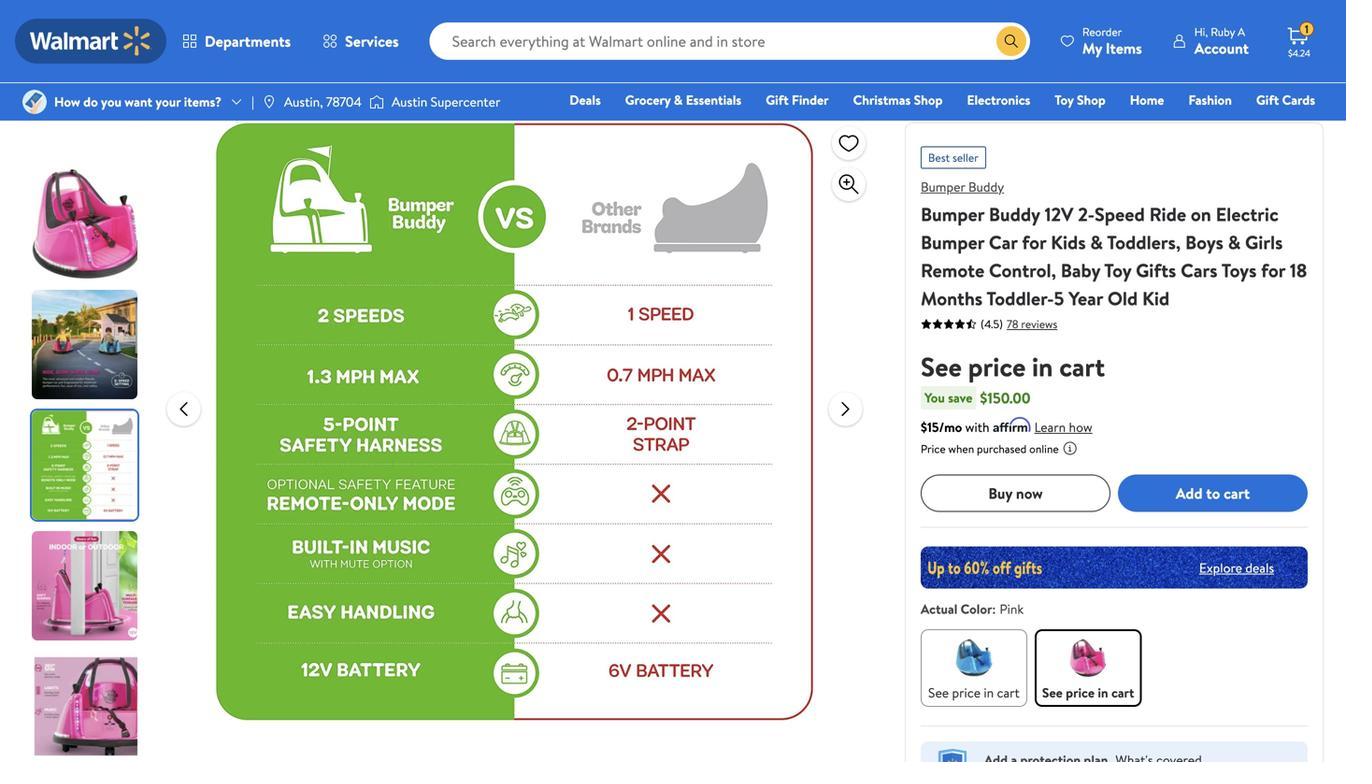 Task type: locate. For each thing, give the bounding box(es) containing it.
shop
[[914, 91, 943, 109], [1077, 91, 1106, 109]]

legal information image
[[1063, 441, 1078, 456]]

|
[[252, 93, 254, 111]]

months
[[921, 285, 983, 311]]

& right bikes
[[128, 10, 137, 29]]

add to cart
[[1176, 483, 1250, 503]]

toddlers,
[[1107, 229, 1181, 255]]

 image right |
[[262, 94, 277, 109]]

deals
[[570, 91, 601, 109]]

actual
[[921, 600, 958, 618]]

0 vertical spatial for
[[1022, 229, 1047, 255]]

for up control,
[[1022, 229, 1047, 255]]

grocery & essentials
[[625, 91, 742, 109]]

1 vertical spatial for
[[1262, 257, 1286, 283]]

see inside 'see price in cart you save $150.00'
[[921, 348, 962, 385]]

how do you want your items?
[[54, 93, 222, 111]]

0 vertical spatial bumper
[[921, 178, 966, 196]]

toy inside bumper buddy bumper buddy 12v 2-speed ride on electric bumper car for kids & toddlers, boys & girls remote control, baby toy gifts cars toys for 18 months toddler-5 year old kid
[[1105, 257, 1132, 283]]

austin
[[392, 93, 428, 111]]

grocery & essentials link
[[617, 90, 750, 110]]

items
[[1106, 38, 1142, 58]]

bumper buddy 12v 2-speed ride on electric bumper car for kids & toddlers, boys & girls remote control, baby toy gifts cars toys for 18 months toddler-5 year old kid - image 5 of 9 image
[[32, 652, 141, 761]]

bumper down bumper buddy link
[[921, 201, 985, 227]]

1 horizontal spatial toy
[[1105, 257, 1132, 283]]

2 vertical spatial bumper
[[921, 229, 985, 255]]

2 shop from the left
[[1077, 91, 1106, 109]]

0 horizontal spatial see price in cart
[[929, 684, 1020, 702]]

2 see price in cart button from the left
[[1035, 629, 1142, 707]]

gift
[[766, 91, 789, 109], [1257, 91, 1280, 109]]

0 horizontal spatial  image
[[22, 90, 47, 114]]

1 vertical spatial toy
[[1105, 257, 1132, 283]]

0 vertical spatial buddy
[[969, 178, 1004, 196]]

zoom image modal image
[[838, 173, 860, 195]]

reorder my items
[[1083, 24, 1142, 58]]

departments button
[[166, 19, 307, 64]]

shop for christmas shop
[[914, 91, 943, 109]]

gifts
[[1136, 257, 1177, 283]]

 image
[[369, 93, 384, 111]]

1 gift from the left
[[766, 91, 789, 109]]

actual color : pink
[[921, 600, 1024, 618]]

2 horizontal spatial in
[[1098, 684, 1109, 702]]

18
[[1290, 257, 1308, 283]]

christmas shop link
[[845, 90, 951, 110]]

toys inside bumper buddy bumper buddy 12v 2-speed ride on electric bumper car for kids & toddlers, boys & girls remote control, baby toy gifts cars toys for 18 months toddler-5 year old kid
[[1222, 257, 1257, 283]]

bumper down the best
[[921, 178, 966, 196]]

price inside 'see price in cart you save $150.00'
[[968, 348, 1026, 385]]

save
[[948, 389, 973, 407]]

1 vertical spatial bumper
[[921, 201, 985, 227]]

austin supercenter
[[392, 93, 501, 111]]

0 vertical spatial toy
[[1055, 91, 1074, 109]]

on
[[1191, 201, 1212, 227]]

for left 18
[[1262, 257, 1286, 283]]

2 gift from the left
[[1257, 91, 1280, 109]]

one debit link
[[1164, 116, 1244, 136]]

 image left how
[[22, 90, 47, 114]]

shop right christmas
[[914, 91, 943, 109]]

registry link
[[1092, 116, 1156, 136]]

electronics link
[[959, 90, 1039, 110]]

see price in cart button
[[921, 629, 1028, 707], [1035, 629, 1142, 707]]

see price in cart you save $150.00
[[921, 348, 1105, 408]]

0 horizontal spatial toy
[[1055, 91, 1074, 109]]

gift for finder
[[766, 91, 789, 109]]

bumper
[[921, 178, 966, 196], [921, 201, 985, 227], [921, 229, 985, 255]]

1 horizontal spatial  image
[[262, 94, 277, 109]]

bumper buddy 12v 2-speed ride on electric bumper car for kids & toddlers, boys & girls remote control, baby toy gifts cars toys for 18 months toddler-5 year old kid - image 1 of 9 image
[[32, 169, 141, 279]]

home link
[[1122, 90, 1173, 110]]

reorder
[[1083, 24, 1122, 40]]

price when purchased online
[[921, 441, 1059, 457]]

austin, 78704
[[284, 93, 362, 111]]

1 horizontal spatial in
[[1032, 348, 1053, 385]]

toys left the /
[[22, 10, 47, 29]]

gift inside gift cards registry
[[1257, 91, 1280, 109]]

78
[[1007, 316, 1019, 332]]

 image
[[22, 90, 47, 114], [262, 94, 277, 109]]

actual color list
[[917, 626, 1312, 711]]

price
[[968, 348, 1026, 385], [952, 684, 981, 702], [1066, 684, 1095, 702]]

services
[[345, 31, 399, 51]]

search icon image
[[1004, 34, 1019, 49]]

next media item image
[[835, 398, 857, 420]]

deals
[[1246, 558, 1275, 577]]

:
[[992, 600, 996, 618]]

&
[[128, 10, 137, 29], [674, 91, 683, 109], [1091, 229, 1103, 255], [1228, 229, 1241, 255]]

& left girls
[[1228, 229, 1241, 255]]

0 horizontal spatial shop
[[914, 91, 943, 109]]

0 horizontal spatial gift
[[766, 91, 789, 109]]

gift finder
[[766, 91, 829, 109]]

see price in cart
[[929, 684, 1020, 702], [1043, 684, 1135, 702]]

bumper buddy 12v 2-speed ride on electric bumper car for kids & toddlers, boys & girls remote control, baby toy gifts cars toys for 18 months toddler-5 year old kid - image 4 of 9 image
[[32, 531, 141, 641]]

1
[[1305, 21, 1309, 37]]

add to favorites list, bumper buddy 12v 2-speed ride on electric bumper car for kids & toddlers, boys & girls remote control, baby toy gifts cars toys for 18 months toddler-5 year old kid image
[[838, 131, 860, 155]]

bumper up 'remote'
[[921, 229, 985, 255]]

1 horizontal spatial see price in cart
[[1043, 684, 1135, 702]]

buy now
[[989, 483, 1043, 503]]

2 horizontal spatial toys
[[1222, 257, 1257, 283]]

cart inside button
[[1224, 483, 1250, 503]]

account
[[1195, 38, 1249, 58]]

a
[[1238, 24, 1246, 40]]

1 horizontal spatial gift
[[1257, 91, 1280, 109]]

bumper buddy link
[[921, 178, 1004, 196]]

1 horizontal spatial see price in cart button
[[1035, 629, 1142, 707]]

you
[[101, 93, 121, 111]]

toys down girls
[[1222, 257, 1257, 283]]

walmart+ link
[[1251, 116, 1324, 136]]

toys / kids' bikes & riding toys
[[22, 10, 203, 29]]

2 see price in cart from the left
[[1043, 684, 1135, 702]]

gift left finder
[[766, 91, 789, 109]]

buddy down seller
[[969, 178, 1004, 196]]

home
[[1130, 91, 1165, 109]]

1 shop from the left
[[914, 91, 943, 109]]

one
[[1172, 117, 1200, 135]]

toys right riding
[[179, 10, 203, 29]]

seller
[[953, 150, 979, 166]]

in
[[1032, 348, 1053, 385], [984, 684, 994, 702], [1098, 684, 1109, 702]]

add
[[1176, 483, 1203, 503]]

girls
[[1246, 229, 1283, 255]]

1 horizontal spatial shop
[[1077, 91, 1106, 109]]

explore
[[1200, 558, 1243, 577]]

buy
[[989, 483, 1013, 503]]

shop up registry
[[1077, 91, 1106, 109]]

cards
[[1283, 91, 1316, 109]]

items?
[[184, 93, 222, 111]]

explore deals
[[1200, 558, 1275, 577]]

0 horizontal spatial see price in cart button
[[921, 629, 1028, 707]]

$150.00
[[980, 388, 1031, 408]]

old
[[1108, 285, 1138, 311]]

do
[[83, 93, 98, 111]]

cart
[[1060, 348, 1105, 385], [1224, 483, 1250, 503], [997, 684, 1020, 702], [1112, 684, 1135, 702]]

bumper buddy 12v 2-speed ride on electric bumper car for kids & toddlers, boys & girls remote control, baby toy gifts cars toys for 18 months toddler-5 year old kid - image 2 of 9 image
[[32, 290, 141, 399]]

up to sixty percent off deals. shop now. image
[[921, 547, 1308, 589]]

to
[[1207, 483, 1221, 503]]

remote
[[921, 257, 985, 283]]

toy inside "link"
[[1055, 91, 1074, 109]]

affirm image
[[994, 417, 1031, 432]]

gift left cards
[[1257, 91, 1280, 109]]

buddy up car
[[989, 201, 1040, 227]]

gift cards registry
[[1100, 91, 1316, 135]]

shop inside "link"
[[1077, 91, 1106, 109]]

control,
[[989, 257, 1057, 283]]

1 bumper from the top
[[921, 178, 966, 196]]



Task type: describe. For each thing, give the bounding box(es) containing it.
services button
[[307, 19, 415, 64]]

kids
[[1051, 229, 1086, 255]]

speed
[[1095, 201, 1145, 227]]

gift for cards
[[1257, 91, 1280, 109]]

car
[[989, 229, 1018, 255]]

price
[[921, 441, 946, 457]]

with
[[966, 418, 990, 436]]

hi, ruby a account
[[1195, 24, 1249, 58]]

purchased
[[977, 441, 1027, 457]]

2 bumper from the top
[[921, 201, 985, 227]]

0 horizontal spatial in
[[984, 684, 994, 702]]

best
[[929, 150, 950, 166]]

Walmart Site-Wide search field
[[430, 22, 1030, 60]]

kids'
[[67, 10, 93, 29]]

walmart image
[[30, 26, 151, 56]]

cart inside 'see price in cart you save $150.00'
[[1060, 348, 1105, 385]]

registry
[[1100, 117, 1148, 135]]

online
[[1030, 441, 1059, 457]]

 image for how do you want your items?
[[22, 90, 47, 114]]

one debit
[[1172, 117, 1236, 135]]

5
[[1054, 285, 1065, 311]]

color
[[961, 600, 992, 618]]

kids' bikes & riding toys link
[[67, 10, 203, 29]]

(4.5) 78 reviews
[[981, 316, 1058, 332]]

78 reviews link
[[1003, 316, 1058, 332]]

12v
[[1045, 201, 1074, 227]]

finder
[[792, 91, 829, 109]]

boys
[[1186, 229, 1224, 255]]

 image for austin, 78704
[[262, 94, 277, 109]]

$15/mo with
[[921, 418, 990, 436]]

1 see price in cart button from the left
[[921, 629, 1028, 707]]

kid
[[1143, 285, 1170, 311]]

0 horizontal spatial for
[[1022, 229, 1047, 255]]

deals link
[[561, 90, 609, 110]]

baby
[[1061, 257, 1101, 283]]

$15/mo
[[921, 418, 962, 436]]

electronics
[[967, 91, 1031, 109]]

previous media item image
[[173, 398, 195, 420]]

ruby
[[1211, 24, 1236, 40]]

grocery
[[625, 91, 671, 109]]

debit
[[1204, 117, 1236, 135]]

toddler-
[[987, 285, 1054, 311]]

(4.5)
[[981, 316, 1003, 332]]

/
[[55, 10, 60, 29]]

electric
[[1216, 201, 1279, 227]]

bumper buddy 12v 2-speed ride on electric bumper car for kids & toddlers, boys & girls remote control, baby toy gifts cars toys for 18 months toddler-5 year old kid - image 3 of 9 image
[[32, 411, 141, 520]]

learn how button
[[1035, 418, 1093, 437]]

0 horizontal spatial toys
[[22, 10, 47, 29]]

shop for toy shop
[[1077, 91, 1106, 109]]

78704
[[326, 93, 362, 111]]

learn
[[1035, 418, 1066, 436]]

reviews
[[1022, 316, 1058, 332]]

toy shop
[[1055, 91, 1106, 109]]

$4.24
[[1289, 47, 1311, 59]]

you
[[925, 389, 945, 407]]

how
[[54, 93, 80, 111]]

your
[[156, 93, 181, 111]]

gift cards link
[[1248, 90, 1324, 110]]

essentials
[[686, 91, 742, 109]]

my
[[1083, 38, 1103, 58]]

riding
[[140, 10, 176, 29]]

explore deals link
[[1192, 551, 1282, 584]]

toys link
[[22, 10, 47, 29]]

hi,
[[1195, 24, 1208, 40]]

1 horizontal spatial for
[[1262, 257, 1286, 283]]

ride
[[1150, 201, 1187, 227]]

add to cart button
[[1118, 475, 1308, 512]]

bumper buddy 12v 2-speed ride on electric bumper car for kids & toddlers, boys & girls remote control, baby toy gifts cars toys for 18 months toddler-5 year old kid image
[[216, 122, 814, 721]]

in inside 'see price in cart you save $150.00'
[[1032, 348, 1053, 385]]

1 horizontal spatial toys
[[179, 10, 203, 29]]

gift finder link
[[758, 90, 837, 110]]

learn how
[[1035, 418, 1093, 436]]

3 bumper from the top
[[921, 229, 985, 255]]

walmart+
[[1260, 117, 1316, 135]]

want
[[125, 93, 152, 111]]

when
[[949, 441, 975, 457]]

bumper buddy bumper buddy 12v 2-speed ride on electric bumper car for kids & toddlers, boys & girls remote control, baby toy gifts cars toys for 18 months toddler-5 year old kid
[[921, 178, 1308, 311]]

wpp logo image
[[936, 749, 970, 762]]

& right kids
[[1091, 229, 1103, 255]]

how
[[1069, 418, 1093, 436]]

1 vertical spatial buddy
[[989, 201, 1040, 227]]

christmas shop
[[853, 91, 943, 109]]

cars
[[1181, 257, 1218, 283]]

Search search field
[[430, 22, 1030, 60]]

1 see price in cart from the left
[[929, 684, 1020, 702]]

christmas
[[853, 91, 911, 109]]

2-
[[1078, 201, 1095, 227]]

bikes
[[96, 10, 125, 29]]

fashion
[[1189, 91, 1232, 109]]

& right grocery at the top of page
[[674, 91, 683, 109]]

supercenter
[[431, 93, 501, 111]]

departments
[[205, 31, 291, 51]]

now
[[1016, 483, 1043, 503]]



Task type: vqa. For each thing, say whether or not it's contained in the screenshot.
the middle  image
yes



